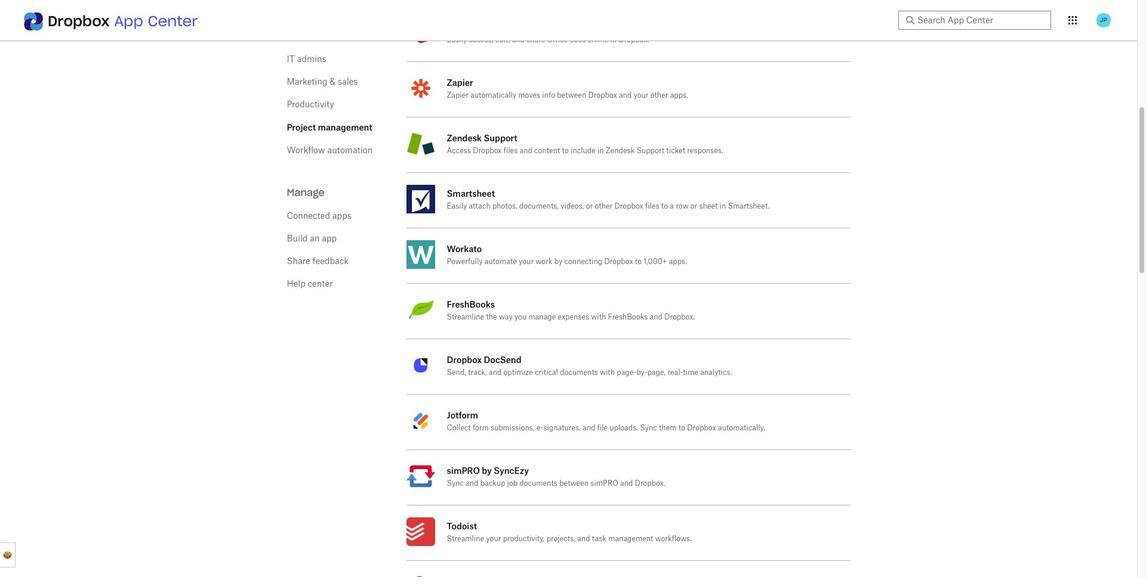 Task type: vqa. For each thing, say whether or not it's contained in the screenshot.


Task type: locate. For each thing, give the bounding box(es) containing it.
and inside zendesk support access dropbox files and content to include in zendesk support ticket responses.
[[520, 147, 532, 155]]

expenses
[[558, 314, 589, 321]]

0 vertical spatial zapier
[[447, 78, 473, 88]]

manage
[[529, 314, 556, 321]]

1 vertical spatial support
[[637, 147, 664, 155]]

admins
[[297, 56, 326, 64]]

1 vertical spatial with
[[600, 370, 615, 377]]

1 vertical spatial apps.
[[669, 258, 687, 266]]

easily down smartsheet
[[447, 203, 467, 210]]

0 horizontal spatial your
[[486, 536, 501, 543]]

1 vertical spatial documents
[[520, 481, 557, 488]]

and inside jotform collect form submissions, e-signatures, and file uploads. sync them to dropbox automatically.
[[583, 425, 595, 432]]

2 horizontal spatial your
[[634, 92, 649, 99]]

to inside workato powerfully automate your work by connecting dropbox to 1,000+ apps.
[[635, 258, 642, 266]]

by
[[554, 258, 563, 266], [482, 466, 492, 476]]

automatically
[[470, 92, 516, 99]]

1 vertical spatial easily
[[447, 203, 467, 210]]

manage
[[287, 187, 325, 199]]

in right 'online'
[[610, 36, 617, 44]]

other right the videos, on the top of the page
[[595, 203, 613, 210]]

with right expenses
[[591, 314, 606, 321]]

1 horizontal spatial documents
[[560, 370, 598, 377]]

zendesk up access
[[447, 133, 482, 143]]

file
[[597, 425, 608, 432]]

connecting
[[564, 258, 602, 266]]

in right "include"
[[598, 147, 604, 155]]

0 vertical spatial apps.
[[670, 92, 688, 99]]

to inside jotform collect form submissions, e-signatures, and file uploads. sync them to dropbox automatically.
[[679, 425, 685, 432]]

documents right critical
[[560, 370, 598, 377]]

0 horizontal spatial in
[[598, 147, 604, 155]]

0 vertical spatial simpro
[[447, 466, 480, 476]]

to left a
[[661, 203, 668, 210]]

with left page- on the right bottom of the page
[[600, 370, 615, 377]]

to right them
[[679, 425, 685, 432]]

between inside zapier zapier automatically moves info between dropbox and your other apps.
[[557, 92, 586, 99]]

files
[[504, 147, 518, 155], [645, 203, 659, 210]]

files left a
[[645, 203, 659, 210]]

1 zapier from the top
[[447, 78, 473, 88]]

dropbox left a
[[615, 203, 643, 210]]

sync left them
[[640, 425, 657, 432]]

simpro down file
[[591, 481, 618, 488]]

zendesk
[[447, 133, 482, 143], [606, 147, 635, 155]]

by right work
[[554, 258, 563, 266]]

dropbox
[[48, 12, 110, 30], [588, 92, 617, 99], [473, 147, 502, 155], [615, 203, 643, 210], [604, 258, 633, 266], [447, 355, 482, 365], [687, 425, 716, 432]]

documents inside simpro by syncezy sync and backup job documents between simpro and dropbox.
[[520, 481, 557, 488]]

1 vertical spatial by
[[482, 466, 492, 476]]

submissions,
[[491, 425, 535, 432]]

apps
[[332, 213, 352, 221]]

management right "task"
[[608, 536, 653, 543]]

1 vertical spatial in
[[598, 147, 604, 155]]

or right the videos, on the top of the page
[[586, 203, 593, 210]]

center
[[308, 281, 333, 289]]

videos,
[[561, 203, 584, 210]]

or right row
[[691, 203, 697, 210]]

page-
[[617, 370, 636, 377]]

files inside smartsheet easily attach photos, documents, videos, or other dropbox files to a row or sheet in smartsheet.
[[645, 203, 659, 210]]

easily left access,
[[447, 36, 467, 44]]

1 horizontal spatial support
[[637, 147, 664, 155]]

automatically.
[[718, 425, 765, 432]]

1 vertical spatial sync
[[447, 481, 464, 488]]

1 vertical spatial management
[[608, 536, 653, 543]]

1 horizontal spatial files
[[645, 203, 659, 210]]

photos,
[[492, 203, 517, 210]]

zapier zapier automatically moves info between dropbox and your other apps.
[[447, 78, 688, 99]]

connected apps link
[[287, 213, 352, 221]]

your inside workato powerfully automate your work by connecting dropbox to 1,000+ apps.
[[519, 258, 534, 266]]

freshbooks streamline the way you manage expenses with freshbooks and dropbox.
[[447, 300, 695, 321]]

marketing & sales link
[[287, 78, 358, 87]]

easily access, edit, and share office docs online in dropbox. link
[[406, 7, 850, 61]]

management up automation
[[318, 122, 372, 133]]

1 vertical spatial between
[[559, 481, 589, 488]]

dropbox right connecting
[[604, 258, 633, 266]]

zapier left "automatically"
[[447, 92, 469, 99]]

support
[[484, 133, 517, 143], [637, 147, 664, 155]]

apps. for zapier
[[670, 92, 688, 99]]

1 vertical spatial simpro
[[591, 481, 618, 488]]

0 vertical spatial with
[[591, 314, 606, 321]]

0 horizontal spatial management
[[318, 122, 372, 133]]

form
[[473, 425, 489, 432]]

dropbox up send,
[[447, 355, 482, 365]]

page,
[[647, 370, 666, 377]]

2 vertical spatial dropbox.
[[635, 481, 666, 488]]

dropbox inside the dropbox docsend send, track, and optimize critical documents with page-by-page, real-time analytics.
[[447, 355, 482, 365]]

2 vertical spatial in
[[720, 203, 726, 210]]

other up the ticket
[[651, 92, 668, 99]]

0 horizontal spatial files
[[504, 147, 518, 155]]

2 vertical spatial your
[[486, 536, 501, 543]]

dropbox. right 'online'
[[619, 36, 649, 44]]

between up 'todoist streamline your productivity, projects, and task management workflows.'
[[559, 481, 589, 488]]

0 horizontal spatial other
[[595, 203, 613, 210]]

to left "1,000+"
[[635, 258, 642, 266]]

dropbox. down them
[[635, 481, 666, 488]]

sync inside simpro by syncezy sync and backup job documents between simpro and dropbox.
[[447, 481, 464, 488]]

dropbox right them
[[687, 425, 716, 432]]

0 vertical spatial documents
[[560, 370, 598, 377]]

1 vertical spatial files
[[645, 203, 659, 210]]

freshbooks
[[447, 300, 495, 310], [608, 314, 648, 321]]

by-
[[636, 370, 647, 377]]

documents inside the dropbox docsend send, track, and optimize critical documents with page-by-page, real-time analytics.
[[560, 370, 598, 377]]

1 horizontal spatial sync
[[640, 425, 657, 432]]

1 horizontal spatial zendesk
[[606, 147, 635, 155]]

1 vertical spatial your
[[519, 258, 534, 266]]

support left the ticket
[[637, 147, 664, 155]]

and inside the dropbox docsend send, track, and optimize critical documents with page-by-page, real-time analytics.
[[489, 370, 502, 377]]

0 horizontal spatial by
[[482, 466, 492, 476]]

esignature
[[287, 33, 330, 41]]

help center
[[287, 281, 333, 289]]

the
[[486, 314, 497, 321]]

0 vertical spatial freshbooks
[[447, 300, 495, 310]]

marketing
[[287, 78, 327, 87]]

by up backup
[[482, 466, 492, 476]]

2 zapier from the top
[[447, 92, 469, 99]]

dropbox. up real-
[[664, 314, 695, 321]]

dropbox left 'app'
[[48, 12, 110, 30]]

2 horizontal spatial in
[[720, 203, 726, 210]]

simpro down the collect
[[447, 466, 480, 476]]

1 vertical spatial streamline
[[447, 536, 484, 543]]

jotform collect form submissions, e-signatures, and file uploads. sync them to dropbox automatically.
[[447, 411, 765, 432]]

0 horizontal spatial or
[[586, 203, 593, 210]]

workato
[[447, 244, 482, 254]]

files left content
[[504, 147, 518, 155]]

freshbooks up the
[[447, 300, 495, 310]]

your inside zapier zapier automatically moves info between dropbox and your other apps.
[[634, 92, 649, 99]]

streamline left the
[[447, 314, 484, 321]]

documents for dropbox docsend
[[560, 370, 598, 377]]

share feedback
[[287, 258, 349, 266]]

support down "automatically"
[[484, 133, 517, 143]]

docs
[[570, 36, 586, 44]]

dropbox.
[[619, 36, 649, 44], [664, 314, 695, 321], [635, 481, 666, 488]]

dropbox right access
[[473, 147, 502, 155]]

0 vertical spatial in
[[610, 36, 617, 44]]

workflow automation link
[[287, 147, 373, 155]]

0 vertical spatial files
[[504, 147, 518, 155]]

1 horizontal spatial your
[[519, 258, 534, 266]]

productivity,
[[503, 536, 545, 543]]

in right sheet
[[720, 203, 726, 210]]

streamline
[[447, 314, 484, 321], [447, 536, 484, 543]]

dropbox docsend send, track, and optimize critical documents with page-by-page, real-time analytics.
[[447, 355, 732, 377]]

2 or from the left
[[691, 203, 697, 210]]

zapier up "automatically"
[[447, 78, 473, 88]]

streamline inside freshbooks streamline the way you manage expenses with freshbooks and dropbox.
[[447, 314, 484, 321]]

sync inside jotform collect form submissions, e-signatures, and file uploads. sync them to dropbox automatically.
[[640, 425, 657, 432]]

other inside smartsheet easily attach photos, documents, videos, or other dropbox files to a row or sheet in smartsheet.
[[595, 203, 613, 210]]

work
[[536, 258, 552, 266]]

powerfully
[[447, 258, 483, 266]]

backup
[[480, 481, 505, 488]]

include
[[571, 147, 596, 155]]

apps.
[[670, 92, 688, 99], [669, 258, 687, 266]]

0 horizontal spatial documents
[[520, 481, 557, 488]]

to left "include"
[[562, 147, 569, 155]]

0 vertical spatial support
[[484, 133, 517, 143]]

simpro
[[447, 466, 480, 476], [591, 481, 618, 488]]

documents
[[560, 370, 598, 377], [520, 481, 557, 488]]

freshbooks right expenses
[[608, 314, 648, 321]]

and
[[512, 36, 525, 44], [619, 92, 632, 99], [520, 147, 532, 155], [650, 314, 663, 321], [489, 370, 502, 377], [583, 425, 595, 432], [466, 481, 478, 488], [620, 481, 633, 488], [577, 536, 590, 543]]

streamline inside 'todoist streamline your productivity, projects, and task management workflows.'
[[447, 536, 484, 543]]

1 streamline from the top
[[447, 314, 484, 321]]

documents right the job
[[520, 481, 557, 488]]

2 streamline from the top
[[447, 536, 484, 543]]

by inside workato powerfully automate your work by connecting dropbox to 1,000+ apps.
[[554, 258, 563, 266]]

1 horizontal spatial freshbooks
[[608, 314, 648, 321]]

0 vertical spatial zendesk
[[447, 133, 482, 143]]

0 vertical spatial other
[[651, 92, 668, 99]]

0 vertical spatial sync
[[640, 425, 657, 432]]

1 vertical spatial zendesk
[[606, 147, 635, 155]]

documents for simpro by syncezy
[[520, 481, 557, 488]]

other inside zapier zapier automatically moves info between dropbox and your other apps.
[[651, 92, 668, 99]]

your inside 'todoist streamline your productivity, projects, and task management workflows.'
[[486, 536, 501, 543]]

1 vertical spatial dropbox.
[[664, 314, 695, 321]]

between right info
[[557, 92, 586, 99]]

or
[[586, 203, 593, 210], [691, 203, 697, 210]]

0 vertical spatial streamline
[[447, 314, 484, 321]]

1 horizontal spatial or
[[691, 203, 697, 210]]

apps. up the ticket
[[670, 92, 688, 99]]

e-
[[537, 425, 543, 432]]

sync left backup
[[447, 481, 464, 488]]

0 vertical spatial between
[[557, 92, 586, 99]]

streamline down todoist
[[447, 536, 484, 543]]

it admins link
[[287, 56, 326, 64]]

apps. inside zapier zapier automatically moves info between dropbox and your other apps.
[[670, 92, 688, 99]]

apps. right "1,000+"
[[669, 258, 687, 266]]

1 horizontal spatial by
[[554, 258, 563, 266]]

attach
[[469, 203, 491, 210]]

1 horizontal spatial other
[[651, 92, 668, 99]]

0 vertical spatial easily
[[447, 36, 467, 44]]

dropbox up zendesk support access dropbox files and content to include in zendesk support ticket responses. at the top of page
[[588, 92, 617, 99]]

docsend
[[484, 355, 521, 365]]

1 vertical spatial zapier
[[447, 92, 469, 99]]

1 horizontal spatial management
[[608, 536, 653, 543]]

0 horizontal spatial sync
[[447, 481, 464, 488]]

simpro by syncezy sync and backup job documents between simpro and dropbox.
[[447, 466, 666, 488]]

2 easily from the top
[[447, 203, 467, 210]]

0 vertical spatial your
[[634, 92, 649, 99]]

apps. inside workato powerfully automate your work by connecting dropbox to 1,000+ apps.
[[669, 258, 687, 266]]

0 vertical spatial by
[[554, 258, 563, 266]]

zendesk right "include"
[[606, 147, 635, 155]]

1 vertical spatial other
[[595, 203, 613, 210]]

your
[[634, 92, 649, 99], [519, 258, 534, 266], [486, 536, 501, 543]]

dropbox app center
[[48, 12, 198, 30]]

zapier
[[447, 78, 473, 88], [447, 92, 469, 99]]

build
[[287, 235, 308, 244]]

dropbox inside zendesk support access dropbox files and content to include in zendesk support ticket responses.
[[473, 147, 502, 155]]

sales
[[338, 78, 358, 87]]



Task type: describe. For each thing, give the bounding box(es) containing it.
management inside 'todoist streamline your productivity, projects, and task management workflows.'
[[608, 536, 653, 543]]

todoist
[[447, 522, 477, 532]]

projects,
[[547, 536, 575, 543]]

to inside zendesk support access dropbox files and content to include in zendesk support ticket responses.
[[562, 147, 569, 155]]

analytics.
[[700, 370, 732, 377]]

help center link
[[287, 281, 333, 289]]

automate
[[485, 258, 517, 266]]

optimize
[[504, 370, 533, 377]]

0 horizontal spatial zendesk
[[447, 133, 482, 143]]

files inside zendesk support access dropbox files and content to include in zendesk support ticket responses.
[[504, 147, 518, 155]]

and inside 'todoist streamline your productivity, projects, and task management workflows.'
[[577, 536, 590, 543]]

jp button
[[1094, 11, 1113, 30]]

project management
[[287, 122, 372, 133]]

zendesk support access dropbox files and content to include in zendesk support ticket responses.
[[447, 133, 723, 155]]

0 horizontal spatial simpro
[[447, 466, 480, 476]]

office
[[547, 36, 568, 44]]

online
[[588, 36, 608, 44]]

dropbox inside zapier zapier automatically moves info between dropbox and your other apps.
[[588, 92, 617, 99]]

workflow automation
[[287, 147, 373, 155]]

a
[[670, 203, 674, 210]]

center
[[148, 12, 198, 30]]

share
[[527, 36, 545, 44]]

feedback
[[313, 258, 349, 266]]

in inside zendesk support access dropbox files and content to include in zendesk support ticket responses.
[[598, 147, 604, 155]]

info
[[542, 92, 555, 99]]

easily access, edit, and share office docs online in dropbox.
[[447, 36, 649, 44]]

streamline for todoist
[[447, 536, 484, 543]]

documents,
[[519, 203, 559, 210]]

connected apps
[[287, 213, 352, 221]]

apps. for workato
[[669, 258, 687, 266]]

app
[[114, 12, 143, 30]]

connected
[[287, 213, 330, 221]]

productivity link
[[287, 101, 334, 109]]

ticket
[[666, 147, 685, 155]]

streamline for freshbooks
[[447, 314, 484, 321]]

smartsheet
[[447, 189, 495, 199]]

1 or from the left
[[586, 203, 593, 210]]

an
[[310, 235, 320, 244]]

0 vertical spatial management
[[318, 122, 372, 133]]

workflow
[[287, 147, 325, 155]]

signatures,
[[543, 425, 581, 432]]

dropbox inside jotform collect form submissions, e-signatures, and file uploads. sync them to dropbox automatically.
[[687, 425, 716, 432]]

project
[[287, 122, 316, 133]]

way
[[499, 314, 513, 321]]

uploads.
[[610, 425, 638, 432]]

1 horizontal spatial in
[[610, 36, 617, 44]]

app
[[322, 235, 337, 244]]

marketing & sales
[[287, 78, 358, 87]]

dropbox inside smartsheet easily attach photos, documents, videos, or other dropbox files to a row or sheet in smartsheet.
[[615, 203, 643, 210]]

to inside smartsheet easily attach photos, documents, videos, or other dropbox files to a row or sheet in smartsheet.
[[661, 203, 668, 210]]

smartsheet.
[[728, 203, 770, 210]]

them
[[659, 425, 677, 432]]

&
[[330, 78, 336, 87]]

real-
[[668, 370, 683, 377]]

with inside the dropbox docsend send, track, and optimize critical documents with page-by-page, real-time analytics.
[[600, 370, 615, 377]]

easily inside smartsheet easily attach photos, documents, videos, or other dropbox files to a row or sheet in smartsheet.
[[447, 203, 467, 210]]

with inside freshbooks streamline the way you manage expenses with freshbooks and dropbox.
[[591, 314, 606, 321]]

it
[[287, 56, 295, 64]]

todoist streamline your productivity, projects, and task management workflows.
[[447, 522, 692, 543]]

time
[[683, 370, 698, 377]]

send,
[[447, 370, 466, 377]]

syncezy
[[494, 466, 529, 476]]

share
[[287, 258, 310, 266]]

build an app link
[[287, 235, 337, 244]]

0 horizontal spatial freshbooks
[[447, 300, 495, 310]]

in inside smartsheet easily attach photos, documents, videos, or other dropbox files to a row or sheet in smartsheet.
[[720, 203, 726, 210]]

automation
[[327, 147, 373, 155]]

dropbox. inside freshbooks streamline the way you manage expenses with freshbooks and dropbox.
[[664, 314, 695, 321]]

collect
[[447, 425, 471, 432]]

it admins
[[287, 56, 326, 64]]

jotform
[[447, 411, 478, 421]]

critical
[[535, 370, 558, 377]]

and inside zapier zapier automatically moves info between dropbox and your other apps.
[[619, 92, 632, 99]]

and inside freshbooks streamline the way you manage expenses with freshbooks and dropbox.
[[650, 314, 663, 321]]

task
[[592, 536, 606, 543]]

sheet
[[699, 203, 718, 210]]

project management link
[[287, 122, 372, 133]]

0 vertical spatial dropbox.
[[619, 36, 649, 44]]

build an app
[[287, 235, 337, 244]]

Search App Center text field
[[918, 14, 1044, 27]]

by inside simpro by syncezy sync and backup job documents between simpro and dropbox.
[[482, 466, 492, 476]]

esignature link
[[287, 33, 330, 41]]

you
[[515, 314, 527, 321]]

moves
[[518, 92, 540, 99]]

1 horizontal spatial simpro
[[591, 481, 618, 488]]

1,000+
[[644, 258, 667, 266]]

share feedback link
[[287, 258, 349, 266]]

1 easily from the top
[[447, 36, 467, 44]]

responses.
[[687, 147, 723, 155]]

0 horizontal spatial support
[[484, 133, 517, 143]]

workflows.
[[655, 536, 692, 543]]

dropbox. inside simpro by syncezy sync and backup job documents between simpro and dropbox.
[[635, 481, 666, 488]]

productivity
[[287, 101, 334, 109]]

job
[[507, 481, 518, 488]]

between inside simpro by syncezy sync and backup job documents between simpro and dropbox.
[[559, 481, 589, 488]]

content
[[534, 147, 560, 155]]

smartsheet easily attach photos, documents, videos, or other dropbox files to a row or sheet in smartsheet.
[[447, 189, 770, 210]]

1 vertical spatial freshbooks
[[608, 314, 648, 321]]

help
[[287, 281, 305, 289]]

jp
[[1100, 16, 1107, 24]]

row
[[676, 203, 689, 210]]

dropbox inside workato powerfully automate your work by connecting dropbox to 1,000+ apps.
[[604, 258, 633, 266]]

workato powerfully automate your work by connecting dropbox to 1,000+ apps.
[[447, 244, 687, 266]]

access,
[[469, 36, 493, 44]]



